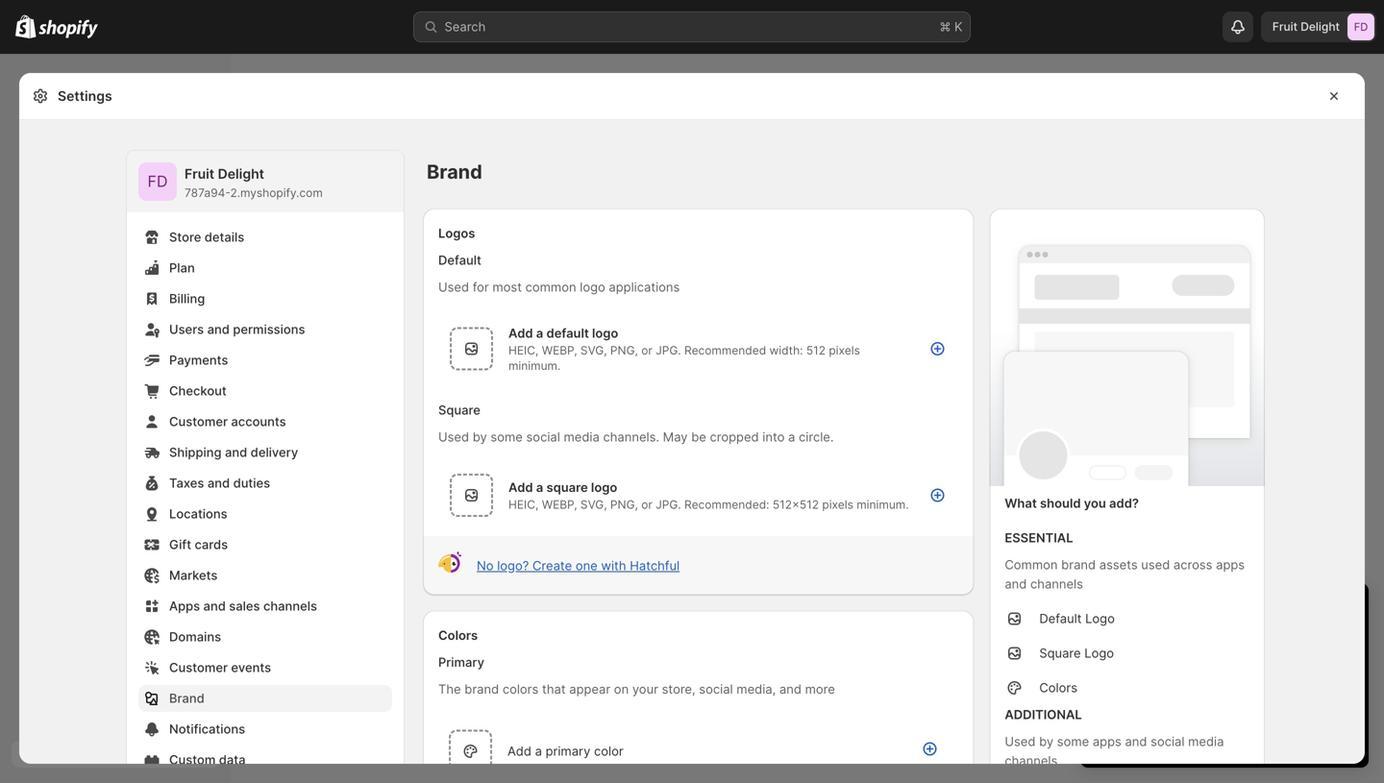 Task type: locate. For each thing, give the bounding box(es) containing it.
1 vertical spatial logo
[[1085, 646, 1115, 661]]

a left "default"
[[536, 326, 544, 341]]

pick your plan
[[1187, 728, 1264, 742]]

and inside the used by some apps and social media channels
[[1126, 735, 1148, 750]]

1 vertical spatial used
[[439, 430, 469, 445]]

jpg. inside the add a square logo heic, webp, svg, png, or jpg. recommended: 512×512 pixels minimum.
[[656, 498, 681, 512]]

hatchful
[[630, 559, 680, 573]]

1 vertical spatial 3
[[1142, 655, 1150, 670]]

apps inside the used by some apps and social media channels
[[1093, 735, 1122, 750]]

across
[[1174, 558, 1213, 573]]

1 heic, from the top
[[509, 344, 539, 358]]

1 vertical spatial png,
[[611, 498, 638, 512]]

brand inside shop settings menu element
[[169, 691, 205, 706]]

switch
[[1100, 636, 1140, 651]]

fruit delight image right "fruit delight"
[[1348, 13, 1375, 40]]

add for add a default logo
[[509, 326, 533, 341]]

0 horizontal spatial 3
[[1100, 601, 1112, 624]]

2 svg, from the top
[[581, 498, 607, 512]]

1 vertical spatial by
[[1040, 735, 1054, 750]]

domain
[[1163, 693, 1206, 708]]

2 vertical spatial social
[[1151, 735, 1185, 750]]

you left the add?
[[1085, 496, 1107, 511]]

1 horizontal spatial media
[[1189, 735, 1225, 750]]

add left primary
[[508, 744, 532, 759]]

heic, for add a square logo
[[509, 498, 539, 512]]

1 svg, from the top
[[581, 344, 607, 358]]

png, for add a square logo
[[611, 498, 638, 512]]

svg, inside add a default logo heic, webp, svg, png, or jpg. recommended width: 512 pixels minimum.
[[581, 344, 607, 358]]

$1/month
[[1221, 655, 1277, 670]]

or inside switch to a paid plan and get: first 3 months for $1/month after you connect or buy a custom domain
[[1288, 674, 1300, 689]]

add for add a square logo
[[509, 480, 533, 495]]

used for most common logo applications
[[439, 280, 680, 295]]

2 horizontal spatial social
[[1151, 735, 1185, 750]]

channels inside common brand assets used across apps and channels
[[1031, 577, 1084, 592]]

2 vertical spatial used
[[1005, 735, 1036, 750]]

fruit inside fruit delight 787a94-2.myshopify.com
[[185, 166, 215, 182]]

0 horizontal spatial fruit
[[185, 166, 215, 182]]

a right to
[[1159, 636, 1166, 651]]

default down logos
[[439, 253, 482, 268]]

0 vertical spatial media
[[564, 430, 600, 445]]

a right buy
[[1329, 674, 1336, 689]]

customer down domains
[[169, 661, 228, 676]]

days
[[1118, 601, 1161, 624]]

1 horizontal spatial you
[[1211, 674, 1233, 689]]

logo inside add a default logo heic, webp, svg, png, or jpg. recommended width: 512 pixels minimum.
[[592, 326, 619, 341]]

customer for customer events
[[169, 661, 228, 676]]

png, down applications
[[611, 344, 638, 358]]

add inside add a default logo heic, webp, svg, png, or jpg. recommended width: 512 pixels minimum.
[[509, 326, 533, 341]]

3
[[1100, 601, 1112, 624], [1142, 655, 1150, 670]]

0 horizontal spatial delight
[[218, 166, 264, 182]]

default for default logo
[[1040, 612, 1082, 627]]

and down the custom
[[1126, 735, 1148, 750]]

1 vertical spatial social
[[699, 682, 733, 697]]

2 heic, from the top
[[509, 498, 539, 512]]

logo left the "first"
[[1085, 646, 1115, 661]]

you inside switch to a paid plan and get: first 3 months for $1/month after you connect or buy a custom domain
[[1211, 674, 1233, 689]]

by for additional
[[1040, 735, 1054, 750]]

minimum. right 512×512
[[857, 498, 909, 512]]

recommended:
[[685, 498, 770, 512]]

0 horizontal spatial square
[[439, 403, 481, 418]]

0 vertical spatial some
[[491, 430, 523, 445]]

for up after
[[1202, 655, 1218, 670]]

0 vertical spatial by
[[473, 430, 487, 445]]

webp, down "default"
[[542, 344, 578, 358]]

you right after
[[1211, 674, 1233, 689]]

appear
[[570, 682, 611, 697]]

circle.
[[799, 430, 834, 445]]

domains link
[[138, 624, 392, 651]]

switch to a paid plan and get: first 3 months for $1/month after you connect or buy a custom domain
[[1100, 636, 1336, 708]]

0 horizontal spatial some
[[491, 430, 523, 445]]

0 horizontal spatial media
[[564, 430, 600, 445]]

3 inside 'dropdown button'
[[1100, 601, 1112, 624]]

or for add a default logo
[[642, 344, 653, 358]]

media inside the used by some apps and social media channels
[[1189, 735, 1225, 750]]

0 vertical spatial delight
[[1301, 20, 1341, 34]]

0 vertical spatial logo
[[1086, 612, 1115, 627]]

and right users
[[207, 322, 230, 337]]

1 horizontal spatial fruit delight image
[[1348, 13, 1375, 40]]

1 vertical spatial fruit delight image
[[138, 163, 177, 201]]

shipping and delivery
[[169, 445, 298, 460]]

your right pick
[[1213, 728, 1237, 742]]

billing
[[169, 291, 205, 306]]

1 vertical spatial delight
[[218, 166, 264, 182]]

delight for fruit delight
[[1301, 20, 1341, 34]]

you inside settings dialog
[[1085, 496, 1107, 511]]

webp, inside add a default logo heic, webp, svg, png, or jpg. recommended width: 512 pixels minimum.
[[542, 344, 578, 358]]

0 vertical spatial your
[[1223, 601, 1263, 624]]

1 customer from the top
[[169, 414, 228, 429]]

notifications
[[169, 722, 245, 737]]

1 horizontal spatial apps
[[1217, 558, 1246, 573]]

png, up with
[[611, 498, 638, 512]]

0 vertical spatial heic,
[[509, 344, 539, 358]]

default
[[439, 253, 482, 268], [1040, 612, 1082, 627]]

logo for logo
[[592, 326, 619, 341]]

shopify image
[[15, 15, 36, 38]]

0 vertical spatial plan
[[1199, 636, 1224, 651]]

logo right 'square'
[[591, 480, 618, 495]]

customer for customer accounts
[[169, 414, 228, 429]]

a left 'square'
[[536, 480, 544, 495]]

1 horizontal spatial brand
[[1062, 558, 1096, 573]]

left
[[1166, 601, 1196, 624]]

0 vertical spatial square
[[439, 403, 481, 418]]

0 vertical spatial you
[[1085, 496, 1107, 511]]

payments
[[169, 353, 228, 368]]

and inside shipping and delivery link
[[225, 445, 247, 460]]

png, inside add a default logo heic, webp, svg, png, or jpg. recommended width: 512 pixels minimum.
[[611, 344, 638, 358]]

one
[[576, 559, 598, 573]]

jpg. inside add a default logo heic, webp, svg, png, or jpg. recommended width: 512 pixels minimum.
[[656, 344, 681, 358]]

0 horizontal spatial apps
[[1093, 735, 1122, 750]]

media
[[564, 430, 600, 445], [1189, 735, 1225, 750]]

your inside 3 days left in your trial 'dropdown button'
[[1223, 601, 1263, 624]]

media,
[[737, 682, 776, 697]]

jpg.
[[656, 344, 681, 358], [656, 498, 681, 512]]

1 horizontal spatial default
[[1040, 612, 1082, 627]]

0 horizontal spatial plan
[[1199, 636, 1224, 651]]

0 vertical spatial for
[[473, 280, 489, 295]]

0 horizontal spatial default
[[439, 253, 482, 268]]

0 horizontal spatial colors
[[439, 628, 478, 643]]

png,
[[611, 344, 638, 358], [611, 498, 638, 512]]

pixels right 512
[[829, 344, 861, 358]]

1 png, from the top
[[611, 344, 638, 358]]

jpg. left the recommended:
[[656, 498, 681, 512]]

0 vertical spatial used
[[439, 280, 469, 295]]

3 right the "first"
[[1142, 655, 1150, 670]]

checkout
[[169, 384, 227, 399]]

svg, down "default"
[[581, 344, 607, 358]]

pixels
[[829, 344, 861, 358], [823, 498, 854, 512]]

apps inside common brand assets used across apps and channels
[[1217, 558, 1246, 573]]

applications
[[609, 280, 680, 295]]

by inside the used by some apps and social media channels
[[1040, 735, 1054, 750]]

channels inside the used by some apps and social media channels
[[1005, 754, 1058, 769]]

customer down checkout
[[169, 414, 228, 429]]

0 vertical spatial social
[[527, 430, 561, 445]]

used by some apps and social media channels
[[1005, 735, 1225, 769]]

svg, inside the add a square logo heic, webp, svg, png, or jpg. recommended: 512×512 pixels minimum.
[[581, 498, 607, 512]]

or left buy
[[1288, 674, 1300, 689]]

apps and sales channels link
[[138, 593, 392, 620]]

plan
[[1199, 636, 1224, 651], [1240, 728, 1264, 742]]

logo
[[580, 280, 606, 295], [592, 326, 619, 341], [591, 480, 618, 495]]

delight inside fruit delight 787a94-2.myshopify.com
[[218, 166, 264, 182]]

primary
[[439, 655, 485, 670]]

custom
[[169, 753, 216, 768]]

fruit delight image inside shop settings menu element
[[138, 163, 177, 201]]

logo right "default"
[[592, 326, 619, 341]]

jpg. for add a square logo
[[656, 498, 681, 512]]

buy
[[1303, 674, 1325, 689]]

minimum. down "default"
[[509, 359, 561, 373]]

0 horizontal spatial minimum.
[[509, 359, 561, 373]]

add a default logo heic, webp, svg, png, or jpg. recommended width: 512 pixels minimum.
[[509, 326, 861, 373]]

colors
[[439, 628, 478, 643], [1040, 681, 1078, 696]]

no logo? create one with hatchful image
[[439, 552, 462, 575]]

first
[[1116, 655, 1139, 670]]

brand
[[1062, 558, 1096, 573], [465, 682, 499, 697]]

channels down additional
[[1005, 754, 1058, 769]]

your right on
[[633, 682, 659, 697]]

2 vertical spatial logo
[[591, 480, 618, 495]]

1 vertical spatial square
[[1040, 646, 1082, 661]]

some inside the used by some apps and social media channels
[[1058, 735, 1090, 750]]

jpg. left recommended
[[656, 344, 681, 358]]

0 vertical spatial minimum.
[[509, 359, 561, 373]]

1 vertical spatial default
[[1040, 612, 1082, 627]]

1 vertical spatial some
[[1058, 735, 1090, 750]]

webp, inside the add a square logo heic, webp, svg, png, or jpg. recommended: 512×512 pixels minimum.
[[542, 498, 578, 512]]

colors
[[503, 682, 539, 697]]

media down domain
[[1189, 735, 1225, 750]]

3 inside switch to a paid plan and get: first 3 months for $1/month after you connect or buy a custom domain
[[1142, 655, 1150, 670]]

brand right the
[[465, 682, 499, 697]]

0 vertical spatial colors
[[439, 628, 478, 643]]

logo inside the add a square logo heic, webp, svg, png, or jpg. recommended: 512×512 pixels minimum.
[[591, 480, 618, 495]]

for left most at the top left of page
[[473, 280, 489, 295]]

and inside taxes and duties link
[[208, 476, 230, 491]]

or up the hatchful
[[642, 498, 653, 512]]

0 vertical spatial webp,
[[542, 344, 578, 358]]

heic, down most at the top left of page
[[509, 344, 539, 358]]

colors up additional
[[1040, 681, 1078, 696]]

0 horizontal spatial you
[[1085, 496, 1107, 511]]

add?
[[1110, 496, 1140, 511]]

1 horizontal spatial social
[[699, 682, 733, 697]]

1 webp, from the top
[[542, 344, 578, 358]]

3 days left in your trial button
[[1081, 584, 1369, 624]]

1 vertical spatial media
[[1189, 735, 1225, 750]]

1 vertical spatial logo
[[592, 326, 619, 341]]

1 vertical spatial svg,
[[581, 498, 607, 512]]

may
[[663, 430, 688, 445]]

heic, inside add a default logo heic, webp, svg, png, or jpg. recommended width: 512 pixels minimum.
[[509, 344, 539, 358]]

svg, down 'square'
[[581, 498, 607, 512]]

1 vertical spatial for
[[1202, 655, 1218, 670]]

channels down markets link
[[263, 599, 317, 614]]

logo
[[1086, 612, 1115, 627], [1085, 646, 1115, 661]]

2 webp, from the top
[[542, 498, 578, 512]]

0 vertical spatial or
[[642, 344, 653, 358]]

0 vertical spatial brand
[[1062, 558, 1096, 573]]

the
[[439, 682, 461, 697]]

heic, up the logo?
[[509, 498, 539, 512]]

1 horizontal spatial brand
[[427, 160, 483, 184]]

channels.
[[603, 430, 660, 445]]

0 vertical spatial brand
[[427, 160, 483, 184]]

1 horizontal spatial plan
[[1240, 728, 1264, 742]]

fruit delight image left 787a94-
[[138, 163, 177, 201]]

width:
[[770, 344, 804, 358]]

0 vertical spatial 3
[[1100, 601, 1112, 624]]

512
[[807, 344, 826, 358]]

taxes and duties
[[169, 476, 270, 491]]

months
[[1154, 655, 1198, 670]]

and inside apps and sales channels link
[[203, 599, 226, 614]]

1 vertical spatial apps
[[1093, 735, 1122, 750]]

customer accounts
[[169, 414, 286, 429]]

1 vertical spatial fruit
[[185, 166, 215, 182]]

plan right pick
[[1240, 728, 1264, 742]]

brand up logos
[[427, 160, 483, 184]]

1 horizontal spatial fruit
[[1273, 20, 1298, 34]]

2 png, from the top
[[611, 498, 638, 512]]

no logo? create one with hatchful
[[477, 559, 680, 573]]

add left 'square'
[[509, 480, 533, 495]]

and right apps
[[203, 599, 226, 614]]

0 vertical spatial fruit
[[1273, 20, 1298, 34]]

store,
[[662, 682, 696, 697]]

787a94-
[[185, 186, 230, 200]]

png, inside the add a square logo heic, webp, svg, png, or jpg. recommended: 512×512 pixels minimum.
[[611, 498, 638, 512]]

social right the store,
[[699, 682, 733, 697]]

and down customer accounts
[[225, 445, 247, 460]]

1 vertical spatial jpg.
[[656, 498, 681, 512]]

2 customer from the top
[[169, 661, 228, 676]]

webp, for default
[[542, 344, 578, 358]]

0 vertical spatial customer
[[169, 414, 228, 429]]

1 horizontal spatial minimum.
[[857, 498, 909, 512]]

channels for used
[[1005, 754, 1058, 769]]

add left "default"
[[509, 326, 533, 341]]

used for used by some apps and social media channels
[[1005, 735, 1036, 750]]

your right in
[[1223, 601, 1263, 624]]

webp, down 'square'
[[542, 498, 578, 512]]

1 horizontal spatial delight
[[1301, 20, 1341, 34]]

plan right 'paid'
[[1199, 636, 1224, 651]]

pixels right 512×512
[[823, 498, 854, 512]]

customer accounts link
[[138, 409, 392, 436]]

1 vertical spatial or
[[642, 498, 653, 512]]

heic, for add a default logo
[[509, 344, 539, 358]]

1 vertical spatial your
[[633, 682, 659, 697]]

media left channels.
[[564, 430, 600, 445]]

1 vertical spatial brand
[[169, 691, 205, 706]]

or down applications
[[642, 344, 653, 358]]

locations
[[169, 507, 228, 522]]

3 left days
[[1100, 601, 1112, 624]]

channels
[[1031, 577, 1084, 592], [263, 599, 317, 614], [1005, 754, 1058, 769]]

and right taxes
[[208, 476, 230, 491]]

and down common
[[1005, 577, 1027, 592]]

and up the $1/month at the right bottom of the page
[[1227, 636, 1249, 651]]

or inside the add a square logo heic, webp, svg, png, or jpg. recommended: 512×512 pixels minimum.
[[642, 498, 653, 512]]

channels down common
[[1031, 577, 1084, 592]]

channels inside shop settings menu element
[[263, 599, 317, 614]]

2 jpg. from the top
[[656, 498, 681, 512]]

0 vertical spatial jpg.
[[656, 344, 681, 358]]

0 vertical spatial fruit delight image
[[1348, 13, 1375, 40]]

with
[[601, 559, 627, 573]]

1 vertical spatial plan
[[1240, 728, 1264, 742]]

create
[[533, 559, 572, 573]]

heic,
[[509, 344, 539, 358], [509, 498, 539, 512]]

social left pick
[[1151, 735, 1185, 750]]

used inside the used by some apps and social media channels
[[1005, 735, 1036, 750]]

1 vertical spatial add
[[509, 480, 533, 495]]

0 horizontal spatial social
[[527, 430, 561, 445]]

dialog
[[1373, 67, 1385, 765]]

square logo
[[1040, 646, 1115, 661]]

default
[[547, 326, 589, 341]]

512×512
[[773, 498, 819, 512]]

pick
[[1187, 728, 1210, 742]]

gift
[[169, 538, 191, 552]]

logo right common in the top of the page
[[580, 280, 606, 295]]

1 vertical spatial pixels
[[823, 498, 854, 512]]

or inside add a default logo heic, webp, svg, png, or jpg. recommended width: 512 pixels minimum.
[[642, 344, 653, 358]]

1 horizontal spatial for
[[1202, 655, 1218, 670]]

and
[[207, 322, 230, 337], [225, 445, 247, 460], [208, 476, 230, 491], [1005, 577, 1027, 592], [203, 599, 226, 614], [1227, 636, 1249, 651], [780, 682, 802, 697], [1126, 735, 1148, 750]]

2 vertical spatial channels
[[1005, 754, 1058, 769]]

apps and sales channels
[[169, 599, 317, 614]]

1 horizontal spatial by
[[1040, 735, 1054, 750]]

fruit delight image
[[1348, 13, 1375, 40], [138, 163, 177, 201]]

customer events link
[[138, 655, 392, 682]]

1 jpg. from the top
[[656, 344, 681, 358]]

apps down the custom
[[1093, 735, 1122, 750]]

1 vertical spatial webp,
[[542, 498, 578, 512]]

brand up notifications
[[169, 691, 205, 706]]

add inside the add a square logo heic, webp, svg, png, or jpg. recommended: 512×512 pixels minimum.
[[509, 480, 533, 495]]

square
[[547, 480, 588, 495]]

by
[[473, 430, 487, 445], [1040, 735, 1054, 750]]

0 vertical spatial apps
[[1217, 558, 1246, 573]]

1 vertical spatial colors
[[1040, 681, 1078, 696]]

0 horizontal spatial brand
[[465, 682, 499, 697]]

1 horizontal spatial some
[[1058, 735, 1090, 750]]

1 vertical spatial channels
[[263, 599, 317, 614]]

colors up primary
[[439, 628, 478, 643]]

0 vertical spatial default
[[439, 253, 482, 268]]

plan link
[[138, 255, 392, 282]]

default up square logo
[[1040, 612, 1082, 627]]

gift cards link
[[138, 532, 392, 559]]

0 vertical spatial add
[[509, 326, 533, 341]]

1 horizontal spatial 3
[[1142, 655, 1150, 670]]

1 horizontal spatial square
[[1040, 646, 1082, 661]]

2 vertical spatial your
[[1213, 728, 1237, 742]]

1 vertical spatial brand
[[465, 682, 499, 697]]

social up 'square'
[[527, 430, 561, 445]]

1 vertical spatial you
[[1211, 674, 1233, 689]]

0 horizontal spatial by
[[473, 430, 487, 445]]

0 vertical spatial pixels
[[829, 344, 861, 358]]

svg, for default
[[581, 344, 607, 358]]

apps right across on the right bottom
[[1217, 558, 1246, 573]]

brand inside common brand assets used across apps and channels
[[1062, 558, 1096, 573]]

1 vertical spatial minimum.
[[857, 498, 909, 512]]

brand left assets
[[1062, 558, 1096, 573]]

you
[[1085, 496, 1107, 511], [1211, 674, 1233, 689]]

heic, inside the add a square logo heic, webp, svg, png, or jpg. recommended: 512×512 pixels minimum.
[[509, 498, 539, 512]]

minimum. inside add a default logo heic, webp, svg, png, or jpg. recommended width: 512 pixels minimum.
[[509, 359, 561, 373]]

what
[[1005, 496, 1037, 511]]

logo up switch
[[1086, 612, 1115, 627]]

0 horizontal spatial brand
[[169, 691, 205, 706]]



Task type: vqa. For each thing, say whether or not it's contained in the screenshot.
buy
yes



Task type: describe. For each thing, give the bounding box(es) containing it.
default for default
[[439, 253, 482, 268]]

checkout link
[[138, 378, 392, 405]]

domains
[[169, 630, 221, 645]]

locations link
[[138, 501, 392, 528]]

plan inside switch to a paid plan and get: first 3 months for $1/month after you connect or buy a custom domain
[[1199, 636, 1224, 651]]

events
[[231, 661, 271, 676]]

sales
[[229, 599, 260, 614]]

logos
[[439, 226, 475, 241]]

some for apps
[[1058, 735, 1090, 750]]

logo for square logo
[[1085, 646, 1115, 661]]

svg, for square
[[581, 498, 607, 512]]

taxes
[[169, 476, 204, 491]]

a inside add a default logo heic, webp, svg, png, or jpg. recommended width: 512 pixels minimum.
[[536, 326, 544, 341]]

payments link
[[138, 347, 392, 374]]

a inside the add a square logo heic, webp, svg, png, or jpg. recommended: 512×512 pixels minimum.
[[536, 480, 544, 495]]

custom data
[[169, 753, 246, 768]]

users and permissions
[[169, 322, 305, 337]]

used for used for most common logo applications
[[439, 280, 469, 295]]

data
[[219, 753, 246, 768]]

2.myshopify.com
[[230, 186, 323, 200]]

by for square
[[473, 430, 487, 445]]

fd button
[[138, 163, 177, 201]]

connect
[[1236, 674, 1284, 689]]

recommended
[[685, 344, 767, 358]]

3 days left in your trial
[[1100, 601, 1302, 624]]

social inside the used by some apps and social media channels
[[1151, 735, 1185, 750]]

⌘ k
[[940, 19, 963, 34]]

used for used by some social media channels. may be cropped into a circle.
[[439, 430, 469, 445]]

square for square logo
[[1040, 646, 1082, 661]]

shipping and delivery link
[[138, 439, 392, 466]]

brand link
[[138, 686, 392, 713]]

users and permissions link
[[138, 316, 392, 343]]

markets link
[[138, 563, 392, 590]]

color
[[594, 744, 624, 759]]

paid
[[1170, 636, 1195, 651]]

default logo
[[1040, 612, 1115, 627]]

no logo? create one with hatchful link
[[477, 559, 680, 573]]

users
[[169, 322, 204, 337]]

search
[[445, 19, 486, 34]]

2 vertical spatial add
[[508, 744, 532, 759]]

webp, for square
[[542, 498, 578, 512]]

settings dialog
[[19, 73, 1366, 784]]

common
[[526, 280, 577, 295]]

after
[[1180, 674, 1208, 689]]

store details link
[[138, 224, 392, 251]]

fruit for fruit delight
[[1273, 20, 1298, 34]]

custom data link
[[138, 747, 392, 774]]

a left primary
[[535, 744, 542, 759]]

notifications link
[[138, 716, 392, 743]]

pixels inside add a default logo heic, webp, svg, png, or jpg. recommended width: 512 pixels minimum.
[[829, 344, 861, 358]]

taxes and duties link
[[138, 470, 392, 497]]

logo for default logo
[[1086, 612, 1115, 627]]

for inside switch to a paid plan and get: first 3 months for $1/month after you connect or buy a custom domain
[[1202, 655, 1218, 670]]

for inside settings dialog
[[473, 280, 489, 295]]

add a square logo heic, webp, svg, png, or jpg. recommended: 512×512 pixels minimum.
[[509, 480, 909, 512]]

primary
[[546, 744, 591, 759]]

settings
[[58, 88, 112, 104]]

square for square
[[439, 403, 481, 418]]

k
[[955, 19, 963, 34]]

should
[[1041, 496, 1081, 511]]

cards
[[195, 538, 228, 552]]

gift cards
[[169, 538, 228, 552]]

fruit for fruit delight 787a94-2.myshopify.com
[[185, 166, 215, 182]]

brand for the
[[465, 682, 499, 697]]

into
[[763, 430, 785, 445]]

billing link
[[138, 286, 392, 313]]

most
[[493, 280, 522, 295]]

⌘
[[940, 19, 951, 34]]

custom
[[1116, 693, 1159, 708]]

markets
[[169, 568, 218, 583]]

pixels inside the add a square logo heic, webp, svg, png, or jpg. recommended: 512×512 pixels minimum.
[[823, 498, 854, 512]]

in
[[1202, 601, 1217, 624]]

store
[[169, 230, 201, 245]]

cropped
[[710, 430, 759, 445]]

used
[[1142, 558, 1171, 573]]

delivery
[[251, 445, 298, 460]]

essential
[[1005, 531, 1074, 546]]

minimum. inside the add a square logo heic, webp, svg, png, or jpg. recommended: 512×512 pixels minimum.
[[857, 498, 909, 512]]

get:
[[1253, 636, 1276, 651]]

duties
[[233, 476, 270, 491]]

a right into
[[789, 430, 796, 445]]

or for add a square logo
[[642, 498, 653, 512]]

shop settings menu element
[[127, 151, 404, 784]]

brand for common
[[1062, 558, 1096, 573]]

and inside switch to a paid plan and get: first 3 months for $1/month after you connect or buy a custom domain
[[1227, 636, 1249, 651]]

delight for fruit delight 787a94-2.myshopify.com
[[218, 166, 264, 182]]

no
[[477, 559, 494, 573]]

used by some social media channels. may be cropped into a circle.
[[439, 430, 834, 445]]

trial
[[1268, 601, 1302, 624]]

3 days left in your trial element
[[1081, 634, 1369, 768]]

your inside the pick your plan link
[[1213, 728, 1237, 742]]

logo for media
[[591, 480, 618, 495]]

fruit delight 787a94-2.myshopify.com
[[185, 166, 323, 200]]

0 vertical spatial logo
[[580, 280, 606, 295]]

permissions
[[233, 322, 305, 337]]

and inside users and permissions link
[[207, 322, 230, 337]]

the brand colors that appear on your store, social media, and more
[[439, 682, 836, 697]]

common
[[1005, 558, 1058, 573]]

plan
[[169, 261, 195, 276]]

1 horizontal spatial colors
[[1040, 681, 1078, 696]]

be
[[692, 430, 707, 445]]

channels for common
[[1031, 577, 1084, 592]]

additional
[[1005, 708, 1083, 723]]

fruit delight
[[1273, 20, 1341, 34]]

and inside common brand assets used across apps and channels
[[1005, 577, 1027, 592]]

more
[[806, 682, 836, 697]]

and left more
[[780, 682, 802, 697]]

jpg. for add a default logo
[[656, 344, 681, 358]]

some for social
[[491, 430, 523, 445]]

what should you add?
[[1005, 496, 1140, 511]]

png, for add a default logo
[[611, 344, 638, 358]]

your inside settings dialog
[[633, 682, 659, 697]]

accounts
[[231, 414, 286, 429]]

shopify image
[[39, 20, 98, 39]]



